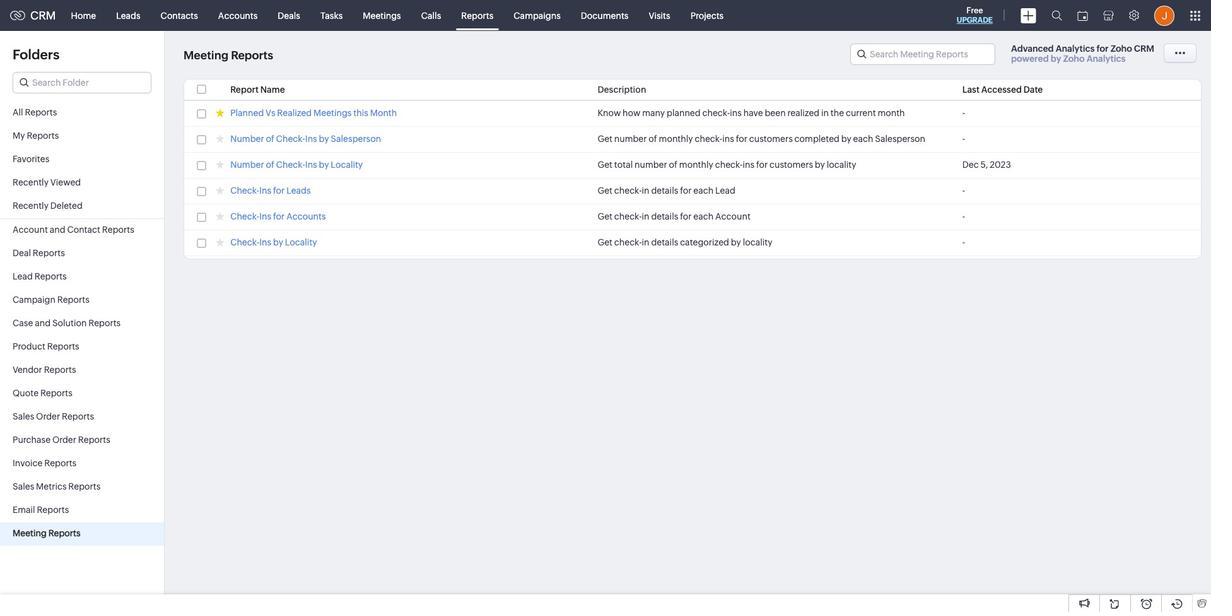 Task type: locate. For each thing, give the bounding box(es) containing it.
locality down number of check-ins by salesperson 'link'
[[331, 160, 363, 170]]

each
[[854, 134, 874, 144], [694, 186, 714, 196], [694, 211, 714, 222]]

0 vertical spatial number
[[615, 134, 647, 144]]

quote reports link
[[0, 382, 164, 406]]

1 - from the top
[[963, 108, 966, 118]]

ins for for
[[723, 134, 735, 144]]

1 horizontal spatial zoho
[[1111, 44, 1133, 54]]

0 horizontal spatial salesperson
[[331, 134, 381, 144]]

reports link
[[451, 0, 504, 31]]

details down the get check-in details for each lead
[[652, 211, 679, 222]]

1 vertical spatial meeting
[[13, 528, 47, 538]]

deals
[[278, 10, 300, 21]]

recently inside recently deleted link
[[13, 201, 49, 211]]

1 vertical spatial lead
[[13, 271, 33, 281]]

my
[[13, 131, 25, 141]]

sales metrics reports link
[[0, 476, 164, 499]]

2 salesperson from the left
[[876, 134, 926, 144]]

monthly up the get check-in details for each lead
[[680, 160, 714, 170]]

salesperson down this
[[331, 134, 381, 144]]

crm down profile icon
[[1135, 44, 1155, 54]]

leads
[[116, 10, 140, 21], [287, 186, 311, 196]]

lead reports
[[13, 271, 67, 281]]

in up get check-in details for each account
[[642, 186, 650, 196]]

number of check-ins by locality
[[230, 160, 363, 170]]

get total number of monthly check-ins for customers by locality
[[598, 160, 857, 170]]

last
[[963, 85, 980, 95]]

1 horizontal spatial crm
[[1135, 44, 1155, 54]]

realized
[[277, 108, 312, 118]]

4 - from the top
[[963, 211, 966, 222]]

1 vertical spatial number
[[230, 160, 264, 170]]

1 vertical spatial number
[[635, 160, 668, 170]]

number of check-ins by salesperson link
[[230, 134, 381, 146]]

reports right contact
[[102, 225, 134, 235]]

ins up get total number of monthly check-ins for customers by locality
[[723, 134, 735, 144]]

locality down completed
[[827, 160, 857, 170]]

3 details from the top
[[652, 237, 679, 247]]

ins down check-ins for leads link
[[260, 211, 271, 222]]

locality right the categorized
[[743, 237, 773, 247]]

2023
[[990, 160, 1012, 170]]

2 vertical spatial details
[[652, 237, 679, 247]]

check- down get number of monthly check-ins for customers completed by each salesperson in the top of the page
[[715, 160, 743, 170]]

1 number from the top
[[230, 134, 264, 144]]

meetings left this
[[314, 108, 352, 118]]

number up check-ins for leads
[[230, 160, 264, 170]]

reports inside product reports link
[[47, 341, 79, 352]]

locality
[[331, 160, 363, 170], [285, 237, 317, 247]]

account and contact reports link
[[0, 219, 164, 242]]

each down get total number of monthly check-ins for customers by locality
[[694, 186, 714, 196]]

0 vertical spatial locality
[[331, 160, 363, 170]]

crm up folders
[[30, 9, 56, 22]]

4 get from the top
[[598, 211, 613, 222]]

salesperson
[[331, 134, 381, 144], [876, 134, 926, 144]]

reports down metrics
[[37, 505, 69, 515]]

reports down quote reports link
[[62, 411, 94, 422]]

1 horizontal spatial locality
[[827, 160, 857, 170]]

0 vertical spatial meetings
[[363, 10, 401, 21]]

0 vertical spatial and
[[50, 225, 65, 235]]

reports inside account and contact reports link
[[102, 225, 134, 235]]

recently
[[13, 177, 49, 187], [13, 201, 49, 211]]

check- inside 'link'
[[276, 134, 305, 144]]

reports inside lead reports link
[[35, 271, 67, 281]]

monthly
[[659, 134, 693, 144], [680, 160, 714, 170]]

account up the deal
[[13, 225, 48, 235]]

of down vs
[[266, 134, 274, 144]]

2 vertical spatial ins
[[743, 160, 755, 170]]

reports up sales order reports
[[40, 388, 73, 398]]

1 vertical spatial leads
[[287, 186, 311, 196]]

all reports link
[[0, 102, 164, 125]]

get check-in details for each account
[[598, 211, 751, 222]]

reports inside deal reports link
[[33, 248, 65, 258]]

order down sales order reports
[[52, 435, 76, 445]]

check- down realized
[[276, 134, 305, 144]]

salesperson inside 'link'
[[331, 134, 381, 144]]

0 vertical spatial details
[[652, 186, 679, 196]]

each down current in the right top of the page
[[854, 134, 874, 144]]

1 horizontal spatial meeting
[[184, 49, 229, 62]]

1 get from the top
[[598, 134, 613, 144]]

2 number from the top
[[230, 160, 264, 170]]

reports inside sales metrics reports link
[[68, 482, 101, 492]]

locality
[[827, 160, 857, 170], [743, 237, 773, 247]]

reports
[[462, 10, 494, 21], [231, 49, 273, 62], [25, 107, 57, 117], [27, 131, 59, 141], [102, 225, 134, 235], [33, 248, 65, 258], [35, 271, 67, 281], [57, 295, 89, 305], [88, 318, 121, 328], [47, 341, 79, 352], [44, 365, 76, 375], [40, 388, 73, 398], [62, 411, 94, 422], [78, 435, 110, 445], [44, 458, 76, 468], [68, 482, 101, 492], [37, 505, 69, 515], [48, 528, 81, 538]]

recently down recently viewed
[[13, 201, 49, 211]]

0 vertical spatial lead
[[716, 186, 736, 196]]

order for purchase
[[52, 435, 76, 445]]

recently for recently viewed
[[13, 177, 49, 187]]

0 vertical spatial each
[[854, 134, 874, 144]]

1 vertical spatial sales
[[13, 482, 34, 492]]

1 vertical spatial crm
[[1135, 44, 1155, 54]]

recently inside recently viewed link
[[13, 177, 49, 187]]

campaign
[[13, 295, 55, 305]]

2 sales from the top
[[13, 482, 34, 492]]

5 - from the top
[[963, 237, 966, 247]]

details for account
[[652, 211, 679, 222]]

reports right all
[[25, 107, 57, 117]]

sales down the quote
[[13, 411, 34, 422]]

sales inside sales order reports link
[[13, 411, 34, 422]]

ins inside 'link'
[[305, 134, 317, 144]]

know
[[598, 108, 621, 118]]

order down 'quote reports'
[[36, 411, 60, 422]]

by right the categorized
[[731, 237, 741, 247]]

- for get check-in details for each lead
[[963, 186, 966, 196]]

sales order reports link
[[0, 406, 164, 429]]

reports down campaign reports link
[[88, 318, 121, 328]]

monthly down planned
[[659, 134, 693, 144]]

check- down number of check-ins by salesperson 'link'
[[276, 160, 305, 170]]

details up get check-in details for each account
[[652, 186, 679, 196]]

1 vertical spatial each
[[694, 186, 714, 196]]

account
[[716, 211, 751, 222], [13, 225, 48, 235]]

1 vertical spatial locality
[[743, 237, 773, 247]]

1 vertical spatial recently
[[13, 201, 49, 211]]

solution
[[52, 318, 87, 328]]

of up check-ins for leads
[[266, 160, 274, 170]]

0 horizontal spatial lead
[[13, 271, 33, 281]]

account up the categorized
[[716, 211, 751, 222]]

by down number of check-ins by salesperson 'link'
[[319, 160, 329, 170]]

reports up campaign reports
[[35, 271, 67, 281]]

all
[[13, 107, 23, 117]]

Search Meeting Reports text field
[[851, 44, 995, 64]]

1 salesperson from the left
[[331, 134, 381, 144]]

0 vertical spatial locality
[[827, 160, 857, 170]]

meeting down email
[[13, 528, 47, 538]]

case and solution reports
[[13, 318, 121, 328]]

home
[[71, 10, 96, 21]]

3 - from the top
[[963, 186, 966, 196]]

lead down the deal
[[13, 271, 33, 281]]

profile image
[[1155, 5, 1175, 26]]

0 vertical spatial order
[[36, 411, 60, 422]]

number of check-ins by locality link
[[230, 160, 363, 172]]

lead inside lead reports link
[[13, 271, 33, 281]]

2 get from the top
[[598, 160, 613, 170]]

check-ins for accounts link
[[230, 211, 326, 223]]

1 horizontal spatial meetings
[[363, 10, 401, 21]]

reports down email reports link at the left of page
[[48, 528, 81, 538]]

check- down check-ins for accounts link
[[230, 237, 260, 247]]

1 horizontal spatial locality
[[331, 160, 363, 170]]

check- right planned
[[703, 108, 730, 118]]

meetings left calls
[[363, 10, 401, 21]]

email reports
[[13, 505, 69, 515]]

reports down 'invoice reports' link in the left of the page
[[68, 482, 101, 492]]

meeting reports down email reports
[[13, 528, 81, 538]]

sales inside sales metrics reports link
[[13, 482, 34, 492]]

1 vertical spatial meetings
[[314, 108, 352, 118]]

1 horizontal spatial leads
[[287, 186, 311, 196]]

reports up solution
[[57, 295, 89, 305]]

vs
[[266, 108, 275, 118]]

lead
[[716, 186, 736, 196], [13, 271, 33, 281]]

0 horizontal spatial meeting reports
[[13, 528, 81, 538]]

1 vertical spatial account
[[13, 225, 48, 235]]

recently down favorites
[[13, 177, 49, 187]]

number inside 'link'
[[230, 134, 264, 144]]

reports down purchase order reports
[[44, 458, 76, 468]]

of up the get check-in details for each lead
[[669, 160, 678, 170]]

by inside advanced analytics for zoho crm powered by zoho analytics
[[1051, 54, 1062, 64]]

the
[[831, 108, 845, 118]]

sales
[[13, 411, 34, 422], [13, 482, 34, 492]]

ins for have
[[730, 108, 742, 118]]

meeting
[[184, 49, 229, 62], [13, 528, 47, 538]]

sales metrics reports
[[13, 482, 101, 492]]

0 vertical spatial sales
[[13, 411, 34, 422]]

have
[[744, 108, 763, 118]]

1 horizontal spatial salesperson
[[876, 134, 926, 144]]

by down the planned vs realized meetings this month link
[[319, 134, 329, 144]]

number right total
[[635, 160, 668, 170]]

- for get check-in details categorized by locality
[[963, 237, 966, 247]]

1 recently from the top
[[13, 177, 49, 187]]

1 horizontal spatial account
[[716, 211, 751, 222]]

0 vertical spatial number
[[230, 134, 264, 144]]

number down planned on the left top
[[230, 134, 264, 144]]

accounts
[[218, 10, 258, 21], [287, 211, 326, 222]]

1 vertical spatial details
[[652, 211, 679, 222]]

details down get check-in details for each account
[[652, 237, 679, 247]]

2 recently from the top
[[13, 201, 49, 211]]

customers down completed
[[770, 160, 814, 170]]

product
[[13, 341, 45, 352]]

in down get check-in details for each account
[[642, 237, 650, 247]]

0 horizontal spatial locality
[[285, 237, 317, 247]]

check- down the get check-in details for each lead
[[615, 211, 642, 222]]

quote
[[13, 388, 39, 398]]

1 details from the top
[[652, 186, 679, 196]]

1 sales from the top
[[13, 411, 34, 422]]

1 vertical spatial meeting reports
[[13, 528, 81, 538]]

and right case
[[35, 318, 51, 328]]

0 vertical spatial customers
[[750, 134, 793, 144]]

0 horizontal spatial meeting
[[13, 528, 47, 538]]

0 horizontal spatial crm
[[30, 9, 56, 22]]

in left the on the right of page
[[822, 108, 829, 118]]

powered
[[1012, 54, 1049, 64]]

meeting inside meeting reports link
[[13, 528, 47, 538]]

and for case
[[35, 318, 51, 328]]

check-
[[276, 134, 305, 144], [276, 160, 305, 170], [230, 186, 260, 196], [230, 211, 260, 222], [230, 237, 260, 247]]

reports inside meeting reports link
[[48, 528, 81, 538]]

1 vertical spatial ins
[[723, 134, 735, 144]]

check- down check-ins for leads link
[[230, 211, 260, 222]]

of
[[266, 134, 274, 144], [649, 134, 657, 144], [266, 160, 274, 170], [669, 160, 678, 170]]

ins down the planned vs realized meetings this month link
[[305, 134, 317, 144]]

reports right the my
[[27, 131, 59, 141]]

0 vertical spatial meeting reports
[[184, 49, 273, 62]]

ins down check-ins for accounts link
[[260, 237, 271, 247]]

1 vertical spatial and
[[35, 318, 51, 328]]

0 vertical spatial recently
[[13, 177, 49, 187]]

reports inside "case and solution reports" link
[[88, 318, 121, 328]]

profile element
[[1147, 0, 1183, 31]]

2 vertical spatial each
[[694, 211, 714, 222]]

each up the categorized
[[694, 211, 714, 222]]

0 vertical spatial account
[[716, 211, 751, 222]]

1 vertical spatial order
[[52, 435, 76, 445]]

get
[[598, 134, 613, 144], [598, 160, 613, 170], [598, 186, 613, 196], [598, 211, 613, 222], [598, 237, 613, 247]]

name
[[260, 85, 285, 95]]

free upgrade
[[957, 6, 993, 25]]

reports inside all reports link
[[25, 107, 57, 117]]

leads right home link
[[116, 10, 140, 21]]

and for account
[[50, 225, 65, 235]]

ins up the check-ins for accounts on the left top of page
[[260, 186, 271, 196]]

by down the on the right of page
[[842, 134, 852, 144]]

number down how
[[615, 134, 647, 144]]

0 vertical spatial ins
[[730, 108, 742, 118]]

1 vertical spatial locality
[[285, 237, 317, 247]]

3 get from the top
[[598, 186, 613, 196]]

meeting down contacts link
[[184, 49, 229, 62]]

purchase order reports
[[13, 435, 110, 445]]

check- down get check-in details for each account
[[615, 237, 642, 247]]

0 vertical spatial accounts
[[218, 10, 258, 21]]

lead down get total number of monthly check-ins for customers by locality
[[716, 186, 736, 196]]

check- up get total number of monthly check-ins for customers by locality
[[695, 134, 723, 144]]

in down the get check-in details for each lead
[[642, 211, 650, 222]]

reports right the calls link
[[462, 10, 494, 21]]

leads down number of check-ins by locality link
[[287, 186, 311, 196]]

locality down check-ins for accounts link
[[285, 237, 317, 247]]

ins down get number of monthly check-ins for customers completed by each salesperson in the top of the page
[[743, 160, 755, 170]]

salesperson down month
[[876, 134, 926, 144]]

ins left have
[[730, 108, 742, 118]]

reports inside sales order reports link
[[62, 411, 94, 422]]

meetings
[[363, 10, 401, 21], [314, 108, 352, 118]]

1 vertical spatial monthly
[[680, 160, 714, 170]]

locality inside number of check-ins by locality link
[[331, 160, 363, 170]]

meeting reports up report
[[184, 49, 273, 62]]

reports down sales order reports link
[[78, 435, 110, 445]]

order
[[36, 411, 60, 422], [52, 435, 76, 445]]

0 vertical spatial leads
[[116, 10, 140, 21]]

- for get number of monthly check-ins for customers completed by each salesperson
[[963, 134, 966, 144]]

customers down been
[[750, 134, 793, 144]]

-
[[963, 108, 966, 118], [963, 134, 966, 144], [963, 186, 966, 196], [963, 211, 966, 222], [963, 237, 966, 247]]

Search Folder text field
[[13, 73, 151, 93]]

ins for accounts
[[260, 211, 271, 222]]

1 horizontal spatial lead
[[716, 186, 736, 196]]

month
[[878, 108, 905, 118]]

month
[[370, 108, 397, 118]]

2 - from the top
[[963, 134, 966, 144]]

sales for sales metrics reports
[[13, 482, 34, 492]]

contacts link
[[151, 0, 208, 31]]

and down deleted
[[50, 225, 65, 235]]

advanced analytics for zoho crm powered by zoho analytics
[[1012, 44, 1155, 64]]

email
[[13, 505, 35, 515]]

5 get from the top
[[598, 237, 613, 247]]

this
[[354, 108, 368, 118]]

2 details from the top
[[652, 211, 679, 222]]

get for get total number of monthly check-ins for customers by locality
[[598, 160, 613, 170]]

in for get check-in details categorized by locality
[[642, 237, 650, 247]]

check- up the check-ins for accounts on the left top of page
[[230, 186, 260, 196]]

reports up the lead reports at the top of page
[[33, 248, 65, 258]]

accounts left deals link
[[218, 10, 258, 21]]

sales up email
[[13, 482, 34, 492]]

reports down the case and solution reports
[[47, 341, 79, 352]]

accounts up check-ins by locality
[[287, 211, 326, 222]]

reports down "product reports"
[[44, 365, 76, 375]]

1 horizontal spatial accounts
[[287, 211, 326, 222]]

by right "powered"
[[1051, 54, 1062, 64]]



Task type: describe. For each thing, give the bounding box(es) containing it.
visits link
[[639, 0, 681, 31]]

reports inside reports link
[[462, 10, 494, 21]]

check- for locality
[[230, 237, 260, 247]]

in for get check-in details for each lead
[[642, 186, 650, 196]]

recently deleted link
[[0, 195, 164, 218]]

sales for sales order reports
[[13, 411, 34, 422]]

date
[[1024, 85, 1043, 95]]

case
[[13, 318, 33, 328]]

0 vertical spatial crm
[[30, 9, 56, 22]]

1 vertical spatial accounts
[[287, 211, 326, 222]]

recently for recently deleted
[[13, 201, 49, 211]]

get for get check-in details for each lead
[[598, 186, 613, 196]]

calendar image
[[1078, 10, 1089, 21]]

1 horizontal spatial meeting reports
[[184, 49, 273, 62]]

crm link
[[10, 9, 56, 22]]

accounts link
[[208, 0, 268, 31]]

realized
[[788, 108, 820, 118]]

projects
[[691, 10, 724, 21]]

documents
[[581, 10, 629, 21]]

recently viewed link
[[0, 172, 164, 195]]

invoice reports
[[13, 458, 76, 468]]

number of check-ins by salesperson
[[230, 134, 381, 144]]

planned
[[230, 108, 264, 118]]

order for sales
[[36, 411, 60, 422]]

check- for leads
[[230, 186, 260, 196]]

each for account
[[694, 211, 714, 222]]

get check-in details categorized by locality
[[598, 237, 773, 247]]

details for locality
[[652, 237, 679, 247]]

get for get check-in details for each account
[[598, 211, 613, 222]]

categorized
[[680, 237, 730, 247]]

- for get check-in details for each account
[[963, 211, 966, 222]]

purchase
[[13, 435, 51, 445]]

0 horizontal spatial leads
[[116, 10, 140, 21]]

0 horizontal spatial locality
[[743, 237, 773, 247]]

check-ins by locality
[[230, 237, 317, 247]]

viewed
[[50, 177, 81, 187]]

contact
[[67, 225, 100, 235]]

email reports link
[[0, 499, 164, 523]]

reports inside 'my reports' link
[[27, 131, 59, 141]]

create menu element
[[1014, 0, 1045, 31]]

campaign reports
[[13, 295, 89, 305]]

search image
[[1052, 10, 1063, 21]]

number for number of check-ins by locality
[[230, 160, 264, 170]]

ins down number of check-ins by salesperson 'link'
[[305, 160, 317, 170]]

sales order reports
[[13, 411, 94, 422]]

vendor reports
[[13, 365, 76, 375]]

- for know how many planned check-ins have been realized in the current month
[[963, 108, 966, 118]]

recently viewed
[[13, 177, 81, 187]]

campaigns link
[[504, 0, 571, 31]]

planned
[[667, 108, 701, 118]]

get for get number of monthly check-ins for customers completed by each salesperson
[[598, 134, 613, 144]]

0 horizontal spatial account
[[13, 225, 48, 235]]

by inside 'link'
[[319, 134, 329, 144]]

check- down total
[[615, 186, 642, 196]]

of inside 'link'
[[266, 134, 274, 144]]

deals link
[[268, 0, 310, 31]]

crm inside advanced analytics for zoho crm powered by zoho analytics
[[1135, 44, 1155, 54]]

folders
[[13, 47, 60, 62]]

visits
[[649, 10, 671, 21]]

upgrade
[[957, 16, 993, 25]]

product reports
[[13, 341, 79, 352]]

meetings link
[[353, 0, 411, 31]]

0 horizontal spatial zoho
[[1064, 54, 1085, 64]]

favorites
[[13, 154, 49, 164]]

0 vertical spatial meeting
[[184, 49, 229, 62]]

tasks link
[[310, 0, 353, 31]]

vendor reports link
[[0, 359, 164, 382]]

invoice
[[13, 458, 43, 468]]

know how many planned check-ins have been realized in the current month
[[598, 108, 905, 118]]

completed
[[795, 134, 840, 144]]

total
[[615, 160, 633, 170]]

projects link
[[681, 0, 734, 31]]

reports inside purchase order reports link
[[78, 435, 110, 445]]

ins for leads
[[260, 186, 271, 196]]

case and solution reports link
[[0, 312, 164, 336]]

get number of monthly check-ins for customers completed by each salesperson
[[598, 134, 926, 144]]

in for get check-in details for each account
[[642, 211, 650, 222]]

last accessed date
[[963, 85, 1043, 95]]

reports inside quote reports link
[[40, 388, 73, 398]]

campaigns
[[514, 10, 561, 21]]

recently deleted
[[13, 201, 83, 211]]

check- for accounts
[[230, 211, 260, 222]]

description
[[598, 85, 647, 95]]

number for number of check-ins by salesperson
[[230, 134, 264, 144]]

reports up report name
[[231, 49, 273, 62]]

reports inside campaign reports link
[[57, 295, 89, 305]]

advanced
[[1012, 44, 1054, 54]]

each for lead
[[694, 186, 714, 196]]

lead reports link
[[0, 266, 164, 289]]

account and contact reports
[[13, 225, 134, 235]]

by down completed
[[815, 160, 825, 170]]

deal
[[13, 248, 31, 258]]

vendor
[[13, 365, 42, 375]]

deleted
[[50, 201, 83, 211]]

report
[[230, 85, 259, 95]]

0 horizontal spatial accounts
[[218, 10, 258, 21]]

current
[[846, 108, 876, 118]]

home link
[[61, 0, 106, 31]]

create menu image
[[1021, 8, 1037, 23]]

invoice reports link
[[0, 453, 164, 476]]

get check-in details for each lead
[[598, 186, 736, 196]]

dec
[[963, 160, 979, 170]]

check-ins for accounts
[[230, 211, 326, 222]]

check-ins for leads link
[[230, 186, 311, 198]]

reports inside vendor reports link
[[44, 365, 76, 375]]

0 vertical spatial monthly
[[659, 134, 693, 144]]

purchase order reports link
[[0, 429, 164, 453]]

1 vertical spatial customers
[[770, 160, 814, 170]]

been
[[765, 108, 786, 118]]

report name
[[230, 85, 285, 95]]

for inside advanced analytics for zoho crm powered by zoho analytics
[[1097, 44, 1109, 54]]

reports inside 'invoice reports' link
[[44, 458, 76, 468]]

search element
[[1045, 0, 1070, 31]]

get for get check-in details categorized by locality
[[598, 237, 613, 247]]

of down many at the right of the page
[[649, 134, 657, 144]]

favorites link
[[0, 148, 164, 172]]

0 horizontal spatial meetings
[[314, 108, 352, 118]]

my reports
[[13, 131, 59, 141]]

planned vs realized meetings this month link
[[230, 108, 397, 120]]

meeting reports inside meeting reports link
[[13, 528, 81, 538]]

deal reports link
[[0, 242, 164, 266]]

ins for locality
[[260, 237, 271, 247]]

by down check-ins for accounts link
[[273, 237, 283, 247]]

product reports link
[[0, 336, 164, 359]]

locality inside check-ins by locality link
[[285, 237, 317, 247]]

planned vs realized meetings this month
[[230, 108, 397, 118]]

calls link
[[411, 0, 451, 31]]

details for lead
[[652, 186, 679, 196]]

accessed
[[982, 85, 1022, 95]]

quote reports
[[13, 388, 73, 398]]

many
[[643, 108, 665, 118]]

check-ins by locality link
[[230, 237, 317, 249]]

leads link
[[106, 0, 151, 31]]

reports inside email reports link
[[37, 505, 69, 515]]

my reports link
[[0, 125, 164, 148]]

contacts
[[161, 10, 198, 21]]



Task type: vqa. For each thing, say whether or not it's contained in the screenshot.
the topmost MONTHLY
yes



